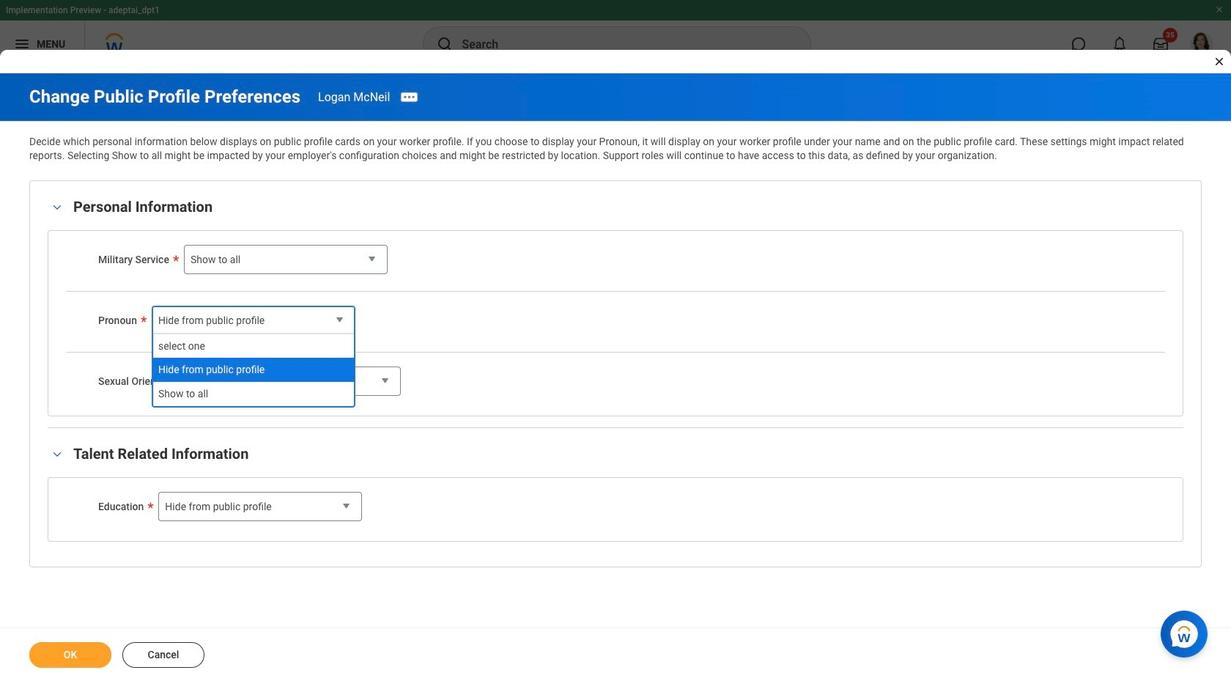 Task type: locate. For each thing, give the bounding box(es) containing it.
1 vertical spatial group
[[48, 442, 1184, 541]]

search image
[[436, 35, 453, 53]]

1 chevron down image from the top
[[48, 202, 66, 213]]

chevron down image
[[48, 202, 66, 213], [48, 449, 66, 460]]

profile logan mcneil element
[[1182, 28, 1223, 60]]

2 group from the top
[[48, 442, 1184, 541]]

banner
[[0, 0, 1232, 67]]

hide from public profile element
[[158, 363, 265, 377]]

select one element
[[158, 339, 205, 353]]

0 vertical spatial group
[[48, 195, 1184, 416]]

0 vertical spatial chevron down image
[[48, 202, 66, 213]]

logan mcneil element
[[318, 90, 390, 104]]

1 vertical spatial chevron down image
[[48, 449, 66, 460]]

dialog
[[0, 0, 1232, 681]]

main content
[[0, 73, 1232, 681]]

inbox large image
[[1154, 37, 1169, 51]]

group
[[48, 195, 1184, 416], [48, 442, 1184, 541]]

show to all element
[[158, 387, 208, 401]]



Task type: describe. For each thing, give the bounding box(es) containing it.
1 group from the top
[[48, 195, 1184, 416]]

2 chevron down image from the top
[[48, 449, 66, 460]]

workday assistant region
[[1161, 605, 1214, 658]]

close environment banner image
[[1216, 5, 1224, 14]]

pronoun list box
[[153, 334, 354, 406]]

close change public profile preferences image
[[1214, 56, 1226, 67]]

notifications large image
[[1113, 37, 1128, 51]]



Task type: vqa. For each thing, say whether or not it's contained in the screenshot.
Hide from public profile ELEMENT
yes



